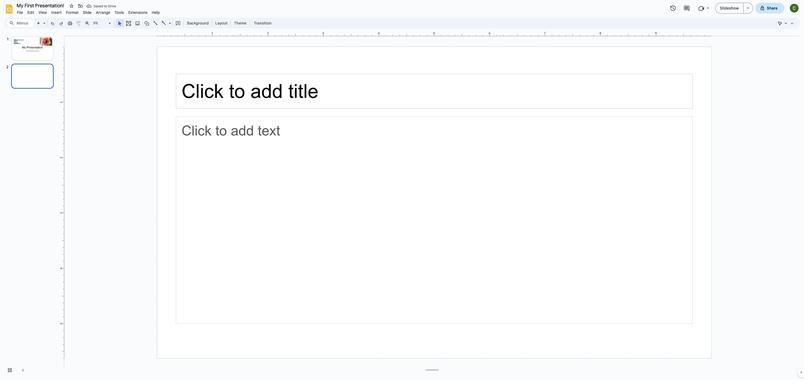 Task type: vqa. For each thing, say whether or not it's contained in the screenshot.
New slide with layout image
yes



Task type: locate. For each thing, give the bounding box(es) containing it.
arrange
[[96, 10, 110, 15]]

slide
[[83, 10, 92, 15]]

layout
[[215, 21, 228, 26]]

view menu item
[[36, 9, 49, 16]]

saved
[[94, 4, 103, 8]]

menu bar containing file
[[15, 7, 162, 16]]

Menus field
[[7, 19, 34, 27]]

application containing slideshow
[[0, 0, 805, 381]]

shape image
[[144, 19, 150, 27]]

transition button
[[251, 19, 274, 27]]

slideshow button
[[716, 3, 744, 14]]

transition
[[254, 21, 272, 26]]

share
[[767, 6, 778, 11]]

menu bar banner
[[0, 0, 805, 381]]

Rename text field
[[15, 2, 67, 9]]

application
[[0, 0, 805, 381]]

saved to drive
[[94, 4, 116, 8]]

navigation
[[0, 31, 60, 381]]

Zoom text field
[[93, 19, 108, 27]]

insert image image
[[134, 19, 141, 27]]

menu bar
[[15, 7, 162, 16]]

file menu item
[[15, 9, 25, 16]]

saved to drive button
[[85, 2, 117, 10]]



Task type: describe. For each thing, give the bounding box(es) containing it.
main toolbar
[[34, 19, 274, 27]]

format
[[66, 10, 79, 15]]

Star checkbox
[[68, 2, 75, 10]]

new slide with layout image
[[42, 20, 45, 22]]

to
[[104, 4, 107, 8]]

drive
[[108, 4, 116, 8]]

file
[[17, 10, 23, 15]]

format menu item
[[64, 9, 81, 16]]

background
[[187, 21, 209, 26]]

start slideshow (⌘+enter) image
[[747, 8, 749, 9]]

navigation inside 'application'
[[0, 31, 60, 381]]

Zoom field
[[92, 19, 113, 27]]

extensions
[[128, 10, 147, 15]]

background button
[[185, 19, 211, 27]]

theme button
[[232, 19, 249, 27]]

mode and view toolbar
[[776, 18, 797, 29]]

help
[[152, 10, 160, 15]]

tools menu item
[[112, 9, 126, 16]]

tools
[[115, 10, 124, 15]]

arrange menu item
[[94, 9, 112, 16]]

help menu item
[[150, 9, 162, 16]]

insert
[[51, 10, 62, 15]]

theme
[[234, 21, 247, 26]]

view
[[39, 10, 47, 15]]

slide menu item
[[81, 9, 94, 16]]

share button
[[756, 3, 785, 14]]

live pointer settings image
[[784, 20, 787, 22]]

layout button
[[214, 19, 229, 27]]

insert menu item
[[49, 9, 64, 16]]

menu bar inside "menu bar" banner
[[15, 7, 162, 16]]

extensions menu item
[[126, 9, 150, 16]]

edit
[[27, 10, 34, 15]]

slideshow
[[720, 6, 739, 11]]

edit menu item
[[25, 9, 36, 16]]



